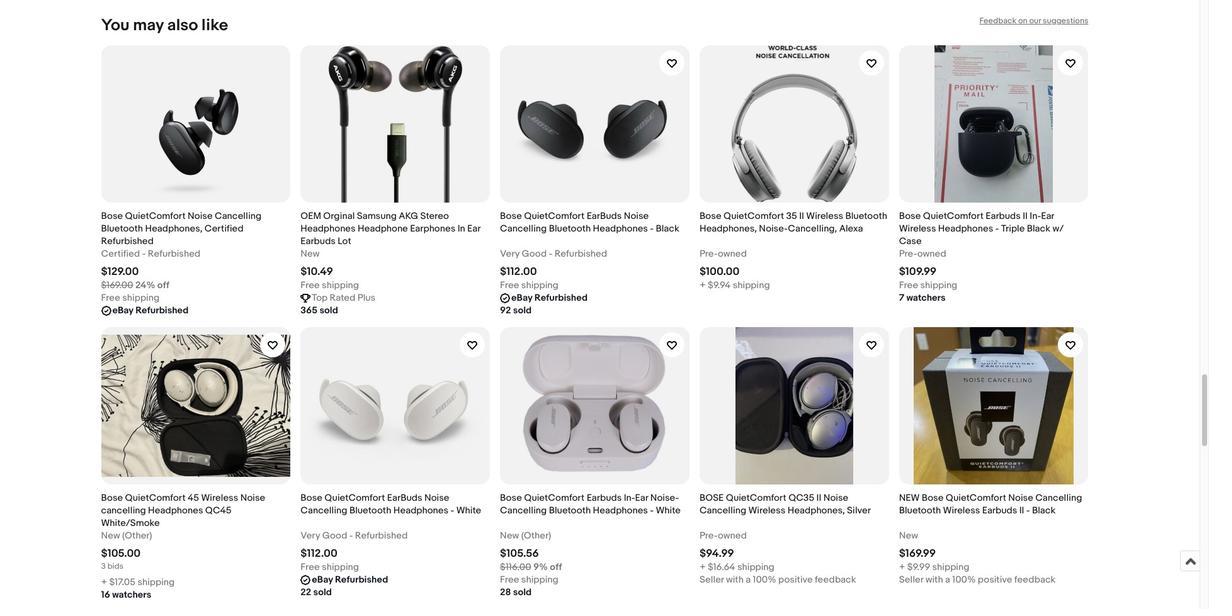 Task type: locate. For each thing, give the bounding box(es) containing it.
1 vertical spatial in-
[[624, 493, 635, 505]]

very for bose quietcomfort earbuds noise cancelling bluetooth headphones - black
[[500, 248, 520, 260]]

$105.00 text field
[[101, 548, 141, 561]]

bluetooth up the alexa
[[845, 211, 887, 222]]

a
[[746, 574, 751, 586], [945, 574, 950, 586]]

0 vertical spatial ebay
[[511, 292, 532, 304]]

watchers right "7"
[[906, 292, 946, 304]]

very up $112.00 text box
[[500, 248, 520, 260]]

shipping up 16 watchers text box
[[138, 577, 175, 589]]

noise inside bose quietcomfort earbuds noise cancelling bluetooth headphones - white
[[424, 493, 449, 505]]

1 vertical spatial earbuds
[[387, 493, 422, 505]]

earbuds
[[986, 211, 1021, 222], [301, 236, 336, 248], [587, 493, 622, 505], [982, 505, 1017, 517]]

0 horizontal spatial watchers
[[112, 590, 151, 602]]

$105.56
[[500, 548, 539, 561]]

2 with from the left
[[926, 574, 943, 586]]

list containing $129.00
[[101, 35, 1099, 610]]

refurbished up certified - refurbished text box
[[101, 236, 154, 248]]

0 horizontal spatial ear
[[467, 223, 480, 235]]

also
[[167, 16, 198, 35]]

sold right 22
[[313, 587, 332, 599]]

0 vertical spatial very good - refurbished $112.00 free shipping
[[500, 248, 607, 292]]

feedback on our suggestions link
[[980, 16, 1089, 26]]

watchers inside 'bose quietcomfort earbuds ii in-ear wireless headphones - triple black w/ case pre-owned $109.99 free shipping 7 watchers'
[[906, 292, 946, 304]]

(other)
[[122, 530, 152, 542], [521, 530, 551, 542]]

1 horizontal spatial 100%
[[952, 574, 976, 586]]

bluetooth for bose quietcomfort earbuds noise cancelling bluetooth headphones - black
[[549, 223, 591, 235]]

shipping
[[322, 280, 359, 292], [521, 280, 558, 292], [733, 280, 770, 292], [920, 280, 957, 292], [122, 292, 159, 304], [322, 562, 359, 574], [737, 562, 774, 574], [932, 562, 969, 574], [521, 574, 558, 586], [138, 577, 175, 589]]

1 a from the left
[[746, 574, 751, 586]]

1 vertical spatial very good - refurbished $112.00 free shipping
[[301, 530, 408, 574]]

owned
[[718, 248, 747, 260], [917, 248, 946, 260], [718, 530, 747, 542]]

bluetooth up certified - refurbished text box
[[101, 223, 143, 235]]

new bose quietcomfort noise cancelling bluetooth wireless earbuds ii - black
[[899, 493, 1082, 517]]

bose inside bose quietcomfort earbuds noise cancelling bluetooth headphones - black
[[500, 211, 522, 222]]

pre- inside the pre-owned $94.99 + $16.64 shipping seller with a 100% positive feedback
[[700, 530, 718, 542]]

0 horizontal spatial with
[[726, 574, 744, 586]]

eBay Refurbished text field
[[511, 292, 588, 305], [112, 305, 189, 318]]

bluetooth inside bose quietcomfort 35 ii wireless bluetooth headphones, noise-cancelling, alexa
[[845, 211, 887, 222]]

quietcomfort up very good - refurbished text box
[[325, 493, 385, 505]]

pre-owned text field for $94.99
[[700, 530, 747, 543]]

earbuds inside bose quietcomfort earbuds noise cancelling bluetooth headphones - white
[[387, 493, 422, 505]]

owned for $100.00
[[718, 248, 747, 260]]

refurbished inside text field
[[335, 574, 388, 586]]

very good - refurbished $112.00 free shipping up 92 sold
[[500, 248, 607, 292]]

owned up $109.99
[[917, 248, 946, 260]]

you may also like
[[101, 16, 228, 35]]

noise-
[[759, 223, 788, 235], [650, 493, 679, 505]]

1 horizontal spatial very
[[500, 248, 520, 260]]

1 horizontal spatial white
[[656, 505, 681, 517]]

ebay refurbished text field down $112.00 text box
[[511, 292, 588, 305]]

1 white from the left
[[456, 505, 481, 517]]

1 horizontal spatial ebay refurbished text field
[[511, 292, 588, 305]]

1 positive from the left
[[778, 574, 813, 586]]

$116.00
[[500, 562, 531, 574]]

0 vertical spatial good
[[522, 248, 547, 260]]

+ up 16
[[101, 577, 107, 589]]

off
[[157, 280, 169, 292], [550, 562, 562, 574]]

seller inside the pre-owned $94.99 + $16.64 shipping seller with a 100% positive feedback
[[700, 574, 724, 586]]

- inside bose quietcomfort earbuds noise cancelling bluetooth headphones - white
[[451, 505, 454, 517]]

quietcomfort inside 'bose quietcomfort earbuds ii in-ear wireless headphones - triple black w/ case pre-owned $109.99 free shipping 7 watchers'
[[923, 211, 984, 222]]

headphones,
[[145, 223, 202, 235], [700, 223, 757, 235], [788, 505, 845, 517]]

positive
[[778, 574, 813, 586], [978, 574, 1012, 586]]

$112.00 up 22 sold
[[301, 548, 337, 561]]

shipping up seller with a 100% positive feedback text box
[[737, 562, 774, 574]]

1 vertical spatial $112.00
[[301, 548, 337, 561]]

wireless up new $169.99 + $9.99 shipping seller with a 100% positive feedback
[[943, 505, 980, 517]]

bose inside bose quietcomfort noise cancelling bluetooth headphones, certified refurbished certified - refurbished $129.00 $169.00 24% off free shipping
[[101, 211, 123, 222]]

0 horizontal spatial ebay
[[112, 305, 133, 317]]

seller down the $16.64
[[700, 574, 724, 586]]

$16.64
[[708, 562, 735, 574]]

headphones, inside bose quietcomfort noise cancelling bluetooth headphones, certified refurbished certified - refurbished $129.00 $169.00 24% off free shipping
[[145, 223, 202, 235]]

0 vertical spatial watchers
[[906, 292, 946, 304]]

16 watchers text field
[[101, 590, 151, 602]]

0 vertical spatial very
[[500, 248, 520, 260]]

bluetooth
[[845, 211, 887, 222], [101, 223, 143, 235], [549, 223, 591, 235], [349, 505, 391, 517], [549, 505, 591, 517], [899, 505, 941, 517]]

new up $105.56
[[500, 530, 519, 542]]

noise
[[188, 211, 213, 222], [624, 211, 649, 222], [240, 493, 265, 505], [424, 493, 449, 505], [824, 493, 848, 505], [1008, 493, 1033, 505]]

0 vertical spatial $112.00
[[500, 266, 537, 279]]

free shipping text field down $112.00 text box
[[500, 280, 558, 292]]

1 vertical spatial ebay
[[112, 305, 133, 317]]

white inside bose quietcomfort earbuds in-ear noise- cancelling bluetooth headphones - white
[[656, 505, 681, 517]]

1 vertical spatial pre-owned text field
[[700, 530, 747, 543]]

bose inside 'bose quietcomfort earbuds ii in-ear wireless headphones - triple black w/ case pre-owned $109.99 free shipping 7 watchers'
[[899, 211, 921, 222]]

bose up case
[[899, 211, 921, 222]]

free shipping text field for bose quietcomfort earbuds noise cancelling bluetooth headphones - black
[[500, 280, 558, 292]]

2 a from the left
[[945, 574, 950, 586]]

black inside new bose quietcomfort noise cancelling bluetooth wireless earbuds ii - black
[[1032, 505, 1056, 517]]

headphones, up certified - refurbished text box
[[145, 223, 202, 235]]

0 horizontal spatial (other)
[[122, 530, 152, 542]]

2 horizontal spatial headphones,
[[788, 505, 845, 517]]

2 horizontal spatial ear
[[1041, 211, 1054, 222]]

in- inside 'bose quietcomfort earbuds ii in-ear wireless headphones - triple black w/ case pre-owned $109.99 free shipping 7 watchers'
[[1030, 211, 1041, 222]]

1 vertical spatial very
[[301, 530, 320, 542]]

1 horizontal spatial watchers
[[906, 292, 946, 304]]

1 feedback from the left
[[815, 574, 856, 586]]

shipping up 7 watchers 'text box'
[[920, 280, 957, 292]]

triple
[[1001, 223, 1025, 235]]

noise- inside bose quietcomfort earbuds in-ear noise- cancelling bluetooth headphones - white
[[650, 493, 679, 505]]

0 vertical spatial noise-
[[759, 223, 788, 235]]

0 vertical spatial ebay refurbished
[[511, 292, 588, 304]]

1 vertical spatial certified
[[101, 248, 140, 260]]

1 horizontal spatial ebay
[[312, 574, 333, 586]]

orginal
[[323, 211, 355, 222]]

wireless up the pre-owned $94.99 + $16.64 shipping seller with a 100% positive feedback at the right bottom of page
[[748, 505, 785, 517]]

1 vertical spatial noise-
[[650, 493, 679, 505]]

+
[[700, 280, 706, 292], [700, 562, 706, 574], [899, 562, 905, 574], [101, 577, 107, 589]]

0 horizontal spatial $112.00
[[301, 548, 337, 561]]

quietcomfort inside bose quietcomfort earbuds noise cancelling bluetooth headphones - black
[[524, 211, 585, 222]]

ebay for bose quietcomfort earbuds noise cancelling bluetooth headphones - white
[[312, 574, 333, 586]]

quietcomfort inside bose quietcomfort 45 wireless noise cancelling headphones qc45 white/smoke new (other) $105.00 3 bids + $17.05 shipping 16 watchers
[[125, 493, 186, 505]]

1 horizontal spatial in-
[[1030, 211, 1041, 222]]

0 horizontal spatial noise-
[[650, 493, 679, 505]]

off right 9%
[[550, 562, 562, 574]]

with down the $16.64
[[726, 574, 744, 586]]

free shipping text field for bose quietcomfort earbuds noise cancelling bluetooth headphones - white
[[301, 562, 359, 574]]

sold
[[320, 305, 338, 317], [513, 305, 532, 317], [313, 587, 332, 599], [513, 587, 532, 599]]

quietcomfort inside bose quietcomfort 35 ii wireless bluetooth headphones, noise-cancelling, alexa
[[724, 211, 784, 222]]

shipping down $112.00 text box
[[521, 280, 558, 292]]

lot
[[338, 236, 351, 248]]

quietcomfort
[[125, 211, 186, 222], [524, 211, 585, 222], [724, 211, 784, 222], [923, 211, 984, 222], [125, 493, 186, 505], [325, 493, 385, 505], [524, 493, 585, 505], [726, 493, 786, 505], [946, 493, 1006, 505]]

pre- up $94.99
[[700, 530, 718, 542]]

bluetooth inside new bose quietcomfort noise cancelling bluetooth wireless earbuds ii - black
[[899, 505, 941, 517]]

Pre-owned text field
[[899, 248, 946, 261]]

7
[[899, 292, 904, 304]]

free shipping text field down $10.49
[[301, 280, 359, 292]]

2 (other) from the left
[[521, 530, 551, 542]]

our
[[1029, 16, 1041, 26]]

1 horizontal spatial new text field
[[899, 530, 918, 543]]

1 horizontal spatial $112.00
[[500, 266, 537, 279]]

quietcomfort inside new bose quietcomfort noise cancelling bluetooth wireless earbuds ii - black
[[946, 493, 1006, 505]]

feedback inside new $169.99 + $9.99 shipping seller with a 100% positive feedback
[[1014, 574, 1056, 586]]

ii for bose quietcomfort qc35 ii noise cancelling wireless headphones, silver
[[817, 493, 821, 505]]

0 horizontal spatial a
[[746, 574, 751, 586]]

pre-owned $100.00 + $9.94 shipping
[[700, 248, 770, 292]]

bose up $112.00 text field
[[301, 493, 322, 505]]

$112.00 up 92 sold
[[500, 266, 537, 279]]

new inside new $169.99 + $9.99 shipping seller with a 100% positive feedback
[[899, 530, 918, 542]]

earbuds inside oem orginal samsung akg stereo headphones headphone earphones in ear earbuds lot new $10.49 free shipping
[[301, 236, 336, 248]]

feedback inside the pre-owned $94.99 + $16.64 shipping seller with a 100% positive feedback
[[815, 574, 856, 586]]

0 horizontal spatial positive
[[778, 574, 813, 586]]

1 horizontal spatial ebay refurbished
[[312, 574, 388, 586]]

ebay up 92 sold
[[511, 292, 532, 304]]

feedback
[[815, 574, 856, 586], [1014, 574, 1056, 586]]

new
[[899, 493, 920, 505]]

very good - refurbished $112.00 free shipping up ebay refurbished text field
[[301, 530, 408, 574]]

bluetooth up very good - refurbished text box
[[349, 505, 391, 517]]

2 pre-owned text field from the top
[[700, 530, 747, 543]]

quietcomfort for bose quietcomfort qc35 ii noise cancelling wireless headphones, silver
[[726, 493, 786, 505]]

0 vertical spatial ear
[[1041, 211, 1054, 222]]

bose quietcomfort 45 wireless noise cancelling headphones qc45 white/smoke new (other) $105.00 3 bids + $17.05 shipping 16 watchers
[[101, 493, 265, 602]]

bose up new (other) text field at the left of the page
[[500, 493, 522, 505]]

earbuds for black
[[587, 211, 622, 222]]

sold down 'top'
[[320, 305, 338, 317]]

feedback
[[980, 16, 1016, 26]]

with inside new $169.99 + $9.99 shipping seller with a 100% positive feedback
[[926, 574, 943, 586]]

free down $112.00 text field
[[301, 562, 320, 574]]

2 vertical spatial ebay
[[312, 574, 333, 586]]

earbuds inside bose quietcomfort earbuds noise cancelling bluetooth headphones - black
[[587, 211, 622, 222]]

refurbished down bose quietcomfort earbuds noise cancelling bluetooth headphones - white
[[355, 530, 408, 542]]

new inside 'new (other) $105.56 $116.00 9% off free shipping 28 sold'
[[500, 530, 519, 542]]

2 feedback from the left
[[1014, 574, 1056, 586]]

92
[[500, 305, 511, 317]]

sold right 28 at the bottom left of the page
[[513, 587, 532, 599]]

0 horizontal spatial white
[[456, 505, 481, 517]]

bose up cancelling at left
[[101, 493, 123, 505]]

new up $169.99 text field
[[899, 530, 918, 542]]

bose inside bose quietcomfort 45 wireless noise cancelling headphones qc45 white/smoke new (other) $105.00 3 bids + $17.05 shipping 16 watchers
[[101, 493, 123, 505]]

quietcomfort inside bose quietcomfort earbuds noise cancelling bluetooth headphones - white
[[325, 493, 385, 505]]

free down $169.00
[[101, 292, 120, 304]]

shipping right '$9.94'
[[733, 280, 770, 292]]

pre-owned text field for $100.00
[[700, 248, 747, 261]]

wireless
[[806, 211, 843, 222], [899, 223, 936, 235], [201, 493, 238, 505], [748, 505, 785, 517], [943, 505, 980, 517]]

0 vertical spatial in-
[[1030, 211, 1041, 222]]

1 horizontal spatial noise-
[[759, 223, 788, 235]]

ebay refurbished down the 24%
[[112, 305, 189, 317]]

1 vertical spatial new text field
[[899, 530, 918, 543]]

black inside bose quietcomfort earbuds noise cancelling bluetooth headphones - black
[[656, 223, 679, 235]]

list
[[101, 35, 1099, 610]]

ii
[[799, 211, 804, 222], [1023, 211, 1028, 222], [817, 493, 821, 505], [1019, 505, 1024, 517]]

previous price $116.00 9% off text field
[[500, 562, 562, 574]]

quietcomfort for bose quietcomfort noise cancelling bluetooth headphones, certified refurbished certified - refurbished $129.00 $169.00 24% off free shipping
[[125, 211, 186, 222]]

shipping up rated
[[322, 280, 359, 292]]

free up 28 at the bottom left of the page
[[500, 574, 519, 586]]

pre- up '$100.00'
[[700, 248, 718, 260]]

headphones, up the pre-owned $100.00 + $9.94 shipping
[[700, 223, 757, 235]]

shipping up ebay refurbished text field
[[322, 562, 359, 574]]

stereo
[[420, 211, 449, 222]]

1 vertical spatial off
[[550, 562, 562, 574]]

headphones inside bose quietcomfort 45 wireless noise cancelling headphones qc45 white/smoke new (other) $105.00 3 bids + $17.05 shipping 16 watchers
[[148, 505, 203, 517]]

bose up '$100.00'
[[700, 211, 721, 222]]

new
[[301, 248, 320, 260], [101, 530, 120, 542], [500, 530, 519, 542], [899, 530, 918, 542]]

$112.00 for 92
[[500, 266, 537, 279]]

0 horizontal spatial ebay refurbished text field
[[112, 305, 189, 318]]

good up $112.00 text field
[[322, 530, 347, 542]]

noise inside bose quietcomfort 45 wireless noise cancelling headphones qc45 white/smoke new (other) $105.00 3 bids + $17.05 shipping 16 watchers
[[240, 493, 265, 505]]

0 vertical spatial certified
[[205, 223, 243, 235]]

3
[[101, 562, 106, 572]]

good up $112.00 text box
[[522, 248, 547, 260]]

1 100% from the left
[[753, 574, 776, 586]]

pre- inside the pre-owned $100.00 + $9.94 shipping
[[700, 248, 718, 260]]

in-
[[1030, 211, 1041, 222], [624, 493, 635, 505]]

quietcomfort left "35"
[[724, 211, 784, 222]]

shipping inside bose quietcomfort 45 wireless noise cancelling headphones qc45 white/smoke new (other) $105.00 3 bids + $17.05 shipping 16 watchers
[[138, 577, 175, 589]]

2 white from the left
[[656, 505, 681, 517]]

100% inside new $169.99 + $9.99 shipping seller with a 100% positive feedback
[[952, 574, 976, 586]]

owned up $100.00 text field
[[718, 248, 747, 260]]

bose quietcomfort earbuds noise cancelling bluetooth headphones - black
[[500, 211, 679, 235]]

bose inside bose quietcomfort earbuds noise cancelling bluetooth headphones - white
[[301, 493, 322, 505]]

bose quietcomfort qc35 ii noise cancelling wireless headphones, silver
[[700, 493, 871, 517]]

0 horizontal spatial very good - refurbished $112.00 free shipping
[[301, 530, 408, 574]]

bose up certified - refurbished text box
[[101, 211, 123, 222]]

noise inside bose quietcomfort noise cancelling bluetooth headphones, certified refurbished certified - refurbished $129.00 $169.00 24% off free shipping
[[188, 211, 213, 222]]

1 vertical spatial good
[[322, 530, 347, 542]]

1 horizontal spatial (other)
[[521, 530, 551, 542]]

New text field
[[301, 248, 320, 261], [899, 530, 918, 543]]

ii for bose quietcomfort 35 ii wireless bluetooth headphones, noise-cancelling, alexa
[[799, 211, 804, 222]]

1 horizontal spatial very good - refurbished $112.00 free shipping
[[500, 248, 607, 292]]

shipping down the 24%
[[122, 292, 159, 304]]

+ inside the pre-owned $94.99 + $16.64 shipping seller with a 100% positive feedback
[[700, 562, 706, 574]]

headphones inside 'bose quietcomfort earbuds ii in-ear wireless headphones - triple black w/ case pre-owned $109.99 free shipping 7 watchers'
[[938, 223, 993, 235]]

silver
[[847, 505, 871, 517]]

Free shipping text field
[[101, 292, 159, 305]]

free down $112.00 text box
[[500, 280, 519, 292]]

0 horizontal spatial seller
[[700, 574, 724, 586]]

refurbished down very good - refurbished text box
[[335, 574, 388, 586]]

1 horizontal spatial feedback
[[1014, 574, 1056, 586]]

ebay refurbished for bose quietcomfort earbuds noise cancelling bluetooth headphones - white
[[312, 574, 388, 586]]

0 horizontal spatial headphones,
[[145, 223, 202, 235]]

0 horizontal spatial very
[[301, 530, 320, 542]]

pre-owned $94.99 + $16.64 shipping seller with a 100% positive feedback
[[700, 530, 856, 586]]

seller inside new $169.99 + $9.99 shipping seller with a 100% positive feedback
[[899, 574, 923, 586]]

pre-owned text field up '$100.00'
[[700, 248, 747, 261]]

0 horizontal spatial in-
[[624, 493, 635, 505]]

2 horizontal spatial ebay refurbished
[[511, 292, 588, 304]]

ii inside 'bose quietcomfort earbuds ii in-ear wireless headphones - triple black w/ case pre-owned $109.99 free shipping 7 watchers'
[[1023, 211, 1028, 222]]

sold right 92
[[513, 305, 532, 317]]

bluetooth inside bose quietcomfort earbuds noise cancelling bluetooth headphones - black
[[549, 223, 591, 235]]

0 vertical spatial new text field
[[301, 248, 320, 261]]

+ $9.94 shipping text field
[[700, 280, 770, 292]]

1 horizontal spatial headphones,
[[700, 223, 757, 235]]

0 horizontal spatial off
[[157, 280, 169, 292]]

cancelling inside bose quietcomfort earbuds noise cancelling bluetooth headphones - black
[[500, 223, 547, 235]]

owned for $94.99
[[718, 530, 747, 542]]

7 watchers text field
[[899, 292, 946, 305]]

quietcomfort for bose quietcomfort earbuds ii in-ear wireless headphones - triple black w/ case pre-owned $109.99 free shipping 7 watchers
[[923, 211, 984, 222]]

black
[[656, 223, 679, 235], [1027, 223, 1050, 235], [1032, 505, 1056, 517]]

(other) up $105.56 text box
[[521, 530, 551, 542]]

cancelling
[[215, 211, 261, 222], [500, 223, 547, 235], [1035, 493, 1082, 505], [301, 505, 347, 517], [500, 505, 547, 517], [700, 505, 746, 517]]

ebay refurbished text field down the 24%
[[112, 305, 189, 318]]

refurbished up the 24%
[[148, 248, 200, 260]]

wireless inside bose quietcomfort qc35 ii noise cancelling wireless headphones, silver
[[748, 505, 785, 517]]

ii inside bose quietcomfort qc35 ii noise cancelling wireless headphones, silver
[[817, 493, 821, 505]]

2 vertical spatial ear
[[635, 493, 648, 505]]

0 horizontal spatial good
[[322, 530, 347, 542]]

new text field up $169.99 text field
[[899, 530, 918, 543]]

off inside 'new (other) $105.56 $116.00 9% off free shipping 28 sold'
[[550, 562, 562, 574]]

shipping inside bose quietcomfort noise cancelling bluetooth headphones, certified refurbished certified - refurbished $129.00 $169.00 24% off free shipping
[[122, 292, 159, 304]]

earbuds inside new bose quietcomfort noise cancelling bluetooth wireless earbuds ii - black
[[982, 505, 1017, 517]]

pre- down case
[[899, 248, 917, 260]]

+ left $9.99 on the right of the page
[[899, 562, 905, 574]]

$112.00
[[500, 266, 537, 279], [301, 548, 337, 561]]

+ left '$9.94'
[[700, 280, 706, 292]]

22 sold
[[301, 587, 332, 599]]

shipping inside 'bose quietcomfort earbuds ii in-ear wireless headphones - triple black w/ case pre-owned $109.99 free shipping 7 watchers'
[[920, 280, 957, 292]]

ebay refurbished up 92 sold
[[511, 292, 588, 304]]

watchers
[[906, 292, 946, 304], [112, 590, 151, 602]]

bose
[[101, 211, 123, 222], [500, 211, 522, 222], [700, 211, 721, 222], [899, 211, 921, 222], [101, 493, 123, 505], [301, 493, 322, 505], [500, 493, 522, 505], [922, 493, 944, 505]]

shipping up seller with a 100% positive feedback text field
[[932, 562, 969, 574]]

positive right + $16.64 shipping text field
[[778, 574, 813, 586]]

seller down $9.99 on the right of the page
[[899, 574, 923, 586]]

ii inside new bose quietcomfort noise cancelling bluetooth wireless earbuds ii - black
[[1019, 505, 1024, 517]]

ebay refurbished
[[511, 292, 588, 304], [112, 305, 189, 317], [312, 574, 388, 586]]

$10.49
[[301, 266, 333, 279]]

noise inside new bose quietcomfort noise cancelling bluetooth wireless earbuds ii - black
[[1008, 493, 1033, 505]]

1 (other) from the left
[[122, 530, 152, 542]]

0 horizontal spatial feedback
[[815, 574, 856, 586]]

0 vertical spatial earbuds
[[587, 211, 622, 222]]

free up "7"
[[899, 280, 918, 292]]

quietcomfort up very good - refurbished text field
[[524, 211, 585, 222]]

ear
[[1041, 211, 1054, 222], [467, 223, 480, 235], [635, 493, 648, 505]]

1 pre-owned text field from the top
[[700, 248, 747, 261]]

0 horizontal spatial 100%
[[753, 574, 776, 586]]

0 vertical spatial off
[[157, 280, 169, 292]]

100%
[[753, 574, 776, 586], [952, 574, 976, 586]]

$105.56 text field
[[500, 548, 539, 561]]

(other) down white/smoke
[[122, 530, 152, 542]]

wireless inside bose quietcomfort 45 wireless noise cancelling headphones qc45 white/smoke new (other) $105.00 3 bids + $17.05 shipping 16 watchers
[[201, 493, 238, 505]]

$112.00 for 22
[[301, 548, 337, 561]]

$9.94
[[708, 280, 731, 292]]

quietcomfort up certified - refurbished text box
[[125, 211, 186, 222]]

wireless up case
[[899, 223, 936, 235]]

owned inside the pre-owned $100.00 + $9.94 shipping
[[718, 248, 747, 260]]

noise- down "35"
[[759, 223, 788, 235]]

a inside the pre-owned $94.99 + $16.64 shipping seller with a 100% positive feedback
[[746, 574, 751, 586]]

2 vertical spatial ebay refurbished
[[312, 574, 388, 586]]

1 horizontal spatial good
[[522, 248, 547, 260]]

rated
[[330, 292, 355, 304]]

1 horizontal spatial positive
[[978, 574, 1012, 586]]

bose inside bose quietcomfort 35 ii wireless bluetooth headphones, noise-cancelling, alexa
[[700, 211, 721, 222]]

quietcomfort up pre-owned text field
[[923, 211, 984, 222]]

owned inside the pre-owned $94.99 + $16.64 shipping seller with a 100% positive feedback
[[718, 530, 747, 542]]

new inside bose quietcomfort 45 wireless noise cancelling headphones qc45 white/smoke new (other) $105.00 3 bids + $17.05 shipping 16 watchers
[[101, 530, 120, 542]]

+ left the $16.64
[[700, 562, 706, 574]]

ebay for bose quietcomfort earbuds noise cancelling bluetooth headphones - black
[[511, 292, 532, 304]]

new inside oem orginal samsung akg stereo headphones headphone earphones in ear earbuds lot new $10.49 free shipping
[[301, 248, 320, 260]]

very
[[500, 248, 520, 260], [301, 530, 320, 542]]

wireless for new bose quietcomfort noise cancelling bluetooth wireless earbuds ii - black
[[943, 505, 980, 517]]

0 horizontal spatial ebay refurbished
[[112, 305, 189, 317]]

365
[[301, 305, 317, 317]]

ebay inside text field
[[312, 574, 333, 586]]

bluetooth up new (other) text field at the left of the page
[[549, 505, 591, 517]]

quietcomfort up new (other) text field at the left of the page
[[524, 493, 585, 505]]

free shipping text field down $112.00 text field
[[301, 562, 359, 574]]

1 vertical spatial ebay refurbished
[[112, 305, 189, 317]]

refurbished
[[101, 236, 154, 248], [148, 248, 200, 260], [555, 248, 607, 260], [535, 292, 588, 304], [136, 305, 189, 317], [355, 530, 408, 542], [335, 574, 388, 586]]

headphones, inside bose quietcomfort qc35 ii noise cancelling wireless headphones, silver
[[788, 505, 845, 517]]

bose inside bose quietcomfort earbuds in-ear noise- cancelling bluetooth headphones - white
[[500, 493, 522, 505]]

earbuds for white
[[387, 493, 422, 505]]

noise- left bose
[[650, 493, 679, 505]]

shipping inside oem orginal samsung akg stereo headphones headphone earphones in ear earbuds lot new $10.49 free shipping
[[322, 280, 359, 292]]

free down $10.49
[[301, 280, 320, 292]]

1 horizontal spatial off
[[550, 562, 562, 574]]

new text field up $10.49 text field
[[301, 248, 320, 261]]

owned up $94.99
[[718, 530, 747, 542]]

2 positive from the left
[[978, 574, 1012, 586]]

new up $105.00
[[101, 530, 120, 542]]

wireless for bose quietcomfort qc35 ii noise cancelling wireless headphones, silver
[[748, 505, 785, 517]]

- inside bose quietcomfort noise cancelling bluetooth headphones, certified refurbished certified - refurbished $129.00 $169.00 24% off free shipping
[[142, 248, 146, 260]]

with
[[726, 574, 744, 586], [926, 574, 943, 586]]

off inside bose quietcomfort noise cancelling bluetooth headphones, certified refurbished certified - refurbished $129.00 $169.00 24% off free shipping
[[157, 280, 169, 292]]

black for bose quietcomfort earbuds ii in-ear wireless headphones - triple black w/ case pre-owned $109.99 free shipping 7 watchers
[[1027, 223, 1050, 235]]

1 seller from the left
[[700, 574, 724, 586]]

quietcomfort up new $169.99 + $9.99 shipping seller with a 100% positive feedback
[[946, 493, 1006, 505]]

0 vertical spatial pre-owned text field
[[700, 248, 747, 261]]

plus
[[358, 292, 375, 304]]

wireless up qc45
[[201, 493, 238, 505]]

very good - refurbished $112.00 free shipping
[[500, 248, 607, 292], [301, 530, 408, 574]]

quietcomfort for bose quietcomfort earbuds noise cancelling bluetooth headphones - black
[[524, 211, 585, 222]]

Free shipping text field
[[301, 280, 359, 292], [500, 280, 558, 292], [899, 280, 957, 292], [301, 562, 359, 574], [500, 574, 558, 587]]

0 horizontal spatial certified
[[101, 248, 140, 260]]

ebay up 22 sold
[[312, 574, 333, 586]]

-
[[650, 223, 654, 235], [995, 223, 999, 235], [142, 248, 146, 260], [549, 248, 552, 260], [451, 505, 454, 517], [650, 505, 654, 517], [1026, 505, 1030, 517], [349, 530, 353, 542]]

1 horizontal spatial with
[[926, 574, 943, 586]]

case
[[899, 236, 922, 248]]

2 horizontal spatial ebay
[[511, 292, 532, 304]]

cancelling inside bose quietcomfort noise cancelling bluetooth headphones, certified refurbished certified - refurbished $129.00 $169.00 24% off free shipping
[[215, 211, 261, 222]]

0 horizontal spatial earbuds
[[387, 493, 422, 505]]

1 with from the left
[[726, 574, 744, 586]]

headphone
[[358, 223, 408, 235]]

Pre-owned text field
[[700, 248, 747, 261], [700, 530, 747, 543]]

bids
[[108, 562, 123, 572]]

with down $9.99 on the right of the page
[[926, 574, 943, 586]]

shipping down 9%
[[521, 574, 558, 586]]

cancelling inside bose quietcomfort qc35 ii noise cancelling wireless headphones, silver
[[700, 505, 746, 517]]

Very Good - Refurbished text field
[[301, 530, 408, 543]]

off right the 24%
[[157, 280, 169, 292]]

$112.00 text field
[[500, 266, 537, 279]]

previous price $169.00 24% off text field
[[101, 280, 169, 292]]

1 horizontal spatial certified
[[205, 223, 243, 235]]

1 horizontal spatial ear
[[635, 493, 648, 505]]

eBay Refurbished text field
[[312, 574, 388, 587]]

bose right new
[[922, 493, 944, 505]]

1 horizontal spatial a
[[945, 574, 950, 586]]

2 100% from the left
[[952, 574, 976, 586]]

16
[[101, 590, 110, 602]]

black inside 'bose quietcomfort earbuds ii in-ear wireless headphones - triple black w/ case pre-owned $109.99 free shipping 7 watchers'
[[1027, 223, 1050, 235]]

like
[[202, 16, 228, 35]]

ebay refurbished for bose quietcomfort earbuds noise cancelling bluetooth headphones - black
[[511, 292, 588, 304]]

bluetooth up very good - refurbished text field
[[549, 223, 591, 235]]

+ $17.05 shipping text field
[[101, 577, 175, 590]]

pre-owned text field up $94.99
[[700, 530, 747, 543]]

wireless inside new bose quietcomfort noise cancelling bluetooth wireless earbuds ii - black
[[943, 505, 980, 517]]

1 vertical spatial watchers
[[112, 590, 151, 602]]

1 horizontal spatial earbuds
[[587, 211, 622, 222]]

2 seller from the left
[[899, 574, 923, 586]]

new up $10.49 text field
[[301, 248, 320, 260]]

1 horizontal spatial seller
[[899, 574, 923, 586]]

headphones
[[301, 223, 356, 235], [593, 223, 648, 235], [938, 223, 993, 235], [148, 505, 203, 517], [393, 505, 448, 517], [593, 505, 648, 517]]

0 horizontal spatial new text field
[[301, 248, 320, 261]]

bose up $112.00 text box
[[500, 211, 522, 222]]

1 vertical spatial ear
[[467, 223, 480, 235]]

earbuds
[[587, 211, 622, 222], [387, 493, 422, 505]]

9%
[[533, 562, 548, 574]]



Task type: vqa. For each thing, say whether or not it's contained in the screenshot.
Noise-
yes



Task type: describe. For each thing, give the bounding box(es) containing it.
+ inside bose quietcomfort 45 wireless noise cancelling headphones qc45 white/smoke new (other) $105.00 3 bids + $17.05 shipping 16 watchers
[[101, 577, 107, 589]]

22
[[301, 587, 311, 599]]

good for bose quietcomfort earbuds noise cancelling bluetooth headphones - white
[[322, 530, 347, 542]]

$105.00
[[101, 548, 141, 561]]

sold inside 'new (other) $105.56 $116.00 9% off free shipping 28 sold'
[[513, 587, 532, 599]]

ear inside bose quietcomfort earbuds in-ear noise- cancelling bluetooth headphones - white
[[635, 493, 648, 505]]

refurbished down the 24%
[[136, 305, 189, 317]]

may
[[133, 16, 164, 35]]

$129.00 text field
[[101, 266, 139, 279]]

Seller with a 100% positive feedback text field
[[899, 574, 1056, 587]]

sold for 92 sold
[[513, 305, 532, 317]]

on
[[1018, 16, 1028, 26]]

watchers inside bose quietcomfort 45 wireless noise cancelling headphones qc45 white/smoke new (other) $105.00 3 bids + $17.05 shipping 16 watchers
[[112, 590, 151, 602]]

noise inside bose quietcomfort earbuds noise cancelling bluetooth headphones - black
[[624, 211, 649, 222]]

100% inside the pre-owned $94.99 + $16.64 shipping seller with a 100% positive feedback
[[753, 574, 776, 586]]

shipping inside the pre-owned $100.00 + $9.94 shipping
[[733, 280, 770, 292]]

akg
[[399, 211, 418, 222]]

$17.05
[[109, 577, 135, 589]]

$112.00 text field
[[301, 548, 337, 561]]

w/
[[1053, 223, 1064, 235]]

headphones inside bose quietcomfort earbuds noise cancelling bluetooth headphones - white
[[393, 505, 448, 517]]

(other) inside 'new (other) $105.56 $116.00 9% off free shipping 28 sold'
[[521, 530, 551, 542]]

28
[[500, 587, 511, 599]]

$169.99 text field
[[899, 548, 936, 561]]

headphones inside bose quietcomfort earbuds in-ear noise- cancelling bluetooth headphones - white
[[593, 505, 648, 517]]

oem
[[301, 211, 321, 222]]

bose quietcomfort noise cancelling bluetooth headphones, certified refurbished certified - refurbished $129.00 $169.00 24% off free shipping
[[101, 211, 261, 304]]

new text field for $169.99
[[899, 530, 918, 543]]

$169.99
[[899, 548, 936, 561]]

top
[[312, 292, 328, 304]]

3 bids text field
[[101, 562, 123, 572]]

free inside 'new (other) $105.56 $116.00 9% off free shipping 28 sold'
[[500, 574, 519, 586]]

bose for bose quietcomfort earbuds noise cancelling bluetooth headphones - black
[[500, 211, 522, 222]]

$129.00
[[101, 266, 139, 279]]

quietcomfort for bose quietcomfort earbuds in-ear noise- cancelling bluetooth headphones - white
[[524, 493, 585, 505]]

white inside bose quietcomfort earbuds noise cancelling bluetooth headphones - white
[[456, 505, 481, 517]]

- inside bose quietcomfort earbuds in-ear noise- cancelling bluetooth headphones - white
[[650, 505, 654, 517]]

New (Other) text field
[[500, 530, 551, 543]]

$109.99 text field
[[899, 266, 937, 279]]

Top Rated Plus text field
[[312, 292, 375, 305]]

+ inside the pre-owned $100.00 + $9.94 shipping
[[700, 280, 706, 292]]

wireless inside bose quietcomfort 35 ii wireless bluetooth headphones, noise-cancelling, alexa
[[806, 211, 843, 222]]

quietcomfort for bose quietcomfort earbuds noise cancelling bluetooth headphones - white
[[325, 493, 385, 505]]

(other) inside bose quietcomfort 45 wireless noise cancelling headphones qc45 white/smoke new (other) $105.00 3 bids + $17.05 shipping 16 watchers
[[122, 530, 152, 542]]

45
[[188, 493, 199, 505]]

black for new bose quietcomfort noise cancelling bluetooth wireless earbuds ii - black
[[1032, 505, 1056, 517]]

- inside 'bose quietcomfort earbuds ii in-ear wireless headphones - triple black w/ case pre-owned $109.99 free shipping 7 watchers'
[[995, 223, 999, 235]]

you
[[101, 16, 129, 35]]

a inside new $169.99 + $9.99 shipping seller with a 100% positive feedback
[[945, 574, 950, 586]]

qc35
[[789, 493, 814, 505]]

- inside bose quietcomfort earbuds noise cancelling bluetooth headphones - black
[[650, 223, 654, 235]]

shipping inside the pre-owned $94.99 + $16.64 shipping seller with a 100% positive feedback
[[737, 562, 774, 574]]

free inside bose quietcomfort noise cancelling bluetooth headphones, certified refurbished certified - refurbished $129.00 $169.00 24% off free shipping
[[101, 292, 120, 304]]

refurbished down bose quietcomfort earbuds noise cancelling bluetooth headphones - black
[[555, 248, 607, 260]]

$10.49 text field
[[301, 266, 333, 279]]

Very Good - Refurbished text field
[[500, 248, 607, 261]]

bluetooth inside bose quietcomfort earbuds in-ear noise- cancelling bluetooth headphones - white
[[549, 505, 591, 517]]

bose for bose quietcomfort 45 wireless noise cancelling headphones qc45 white/smoke new (other) $105.00 3 bids + $17.05 shipping 16 watchers
[[101, 493, 123, 505]]

wireless for bose quietcomfort earbuds ii in-ear wireless headphones - triple black w/ case pre-owned $109.99 free shipping 7 watchers
[[899, 223, 936, 235]]

free shipping text field for bose quietcomfort earbuds ii in-ear wireless headphones - triple black w/ case
[[899, 280, 957, 292]]

92 sold text field
[[500, 305, 532, 318]]

pre- for $94.99
[[700, 530, 718, 542]]

- inside new bose quietcomfort noise cancelling bluetooth wireless earbuds ii - black
[[1026, 505, 1030, 517]]

earbuds inside bose quietcomfort earbuds in-ear noise- cancelling bluetooth headphones - white
[[587, 493, 622, 505]]

new (other) $105.56 $116.00 9% off free shipping 28 sold
[[500, 530, 562, 599]]

sold for 22 sold
[[313, 587, 332, 599]]

quietcomfort for bose quietcomfort 45 wireless noise cancelling headphones qc45 white/smoke new (other) $105.00 3 bids + $17.05 shipping 16 watchers
[[125, 493, 186, 505]]

free inside oem orginal samsung akg stereo headphones headphone earphones in ear earbuds lot new $10.49 free shipping
[[301, 280, 320, 292]]

very good - refurbished $112.00 free shipping for 92 sold
[[500, 248, 607, 292]]

shipping inside 'new (other) $105.56 $116.00 9% off free shipping 28 sold'
[[521, 574, 558, 586]]

free shipping text field down 9%
[[500, 574, 558, 587]]

noise inside bose quietcomfort qc35 ii noise cancelling wireless headphones, silver
[[824, 493, 848, 505]]

$109.99
[[899, 266, 937, 279]]

headphones, inside bose quietcomfort 35 ii wireless bluetooth headphones, noise-cancelling, alexa
[[700, 223, 757, 235]]

feedback on our suggestions
[[980, 16, 1089, 26]]

22 sold text field
[[301, 587, 332, 600]]

positive inside the pre-owned $94.99 + $16.64 shipping seller with a 100% positive feedback
[[778, 574, 813, 586]]

free inside 'bose quietcomfort earbuds ii in-ear wireless headphones - triple black w/ case pre-owned $109.99 free shipping 7 watchers'
[[899, 280, 918, 292]]

quietcomfort for bose quietcomfort 35 ii wireless bluetooth headphones, noise-cancelling, alexa
[[724, 211, 784, 222]]

white/smoke
[[101, 518, 160, 530]]

cancelling inside bose quietcomfort earbuds in-ear noise- cancelling bluetooth headphones - white
[[500, 505, 547, 517]]

bose quietcomfort 35 ii wireless bluetooth headphones, noise-cancelling, alexa
[[700, 211, 887, 235]]

bluetooth inside bose quietcomfort noise cancelling bluetooth headphones, certified refurbished certified - refurbished $129.00 $169.00 24% off free shipping
[[101, 223, 143, 235]]

earbuds inside 'bose quietcomfort earbuds ii in-ear wireless headphones - triple black w/ case pre-owned $109.99 free shipping 7 watchers'
[[986, 211, 1021, 222]]

oem orginal samsung akg stereo headphones headphone earphones in ear earbuds lot new $10.49 free shipping
[[301, 211, 480, 292]]

earphones
[[410, 223, 455, 235]]

samsung
[[357, 211, 397, 222]]

+ $9.99 shipping text field
[[899, 562, 969, 574]]

Seller with a 100% positive feedback text field
[[700, 574, 856, 587]]

shipping inside new $169.99 + $9.99 shipping seller with a 100% positive feedback
[[932, 562, 969, 574]]

$9.99
[[907, 562, 930, 574]]

very for bose quietcomfort earbuds noise cancelling bluetooth headphones - white
[[301, 530, 320, 542]]

top rated plus
[[312, 292, 375, 304]]

+ inside new $169.99 + $9.99 shipping seller with a 100% positive feedback
[[899, 562, 905, 574]]

sold for 365 sold
[[320, 305, 338, 317]]

28 sold text field
[[500, 587, 532, 600]]

$100.00
[[700, 266, 740, 279]]

35
[[786, 211, 797, 222]]

refurbished down very good - refurbished text field
[[535, 292, 588, 304]]

cancelling
[[101, 505, 146, 517]]

pre- inside 'bose quietcomfort earbuds ii in-ear wireless headphones - triple black w/ case pre-owned $109.99 free shipping 7 watchers'
[[899, 248, 917, 260]]

with inside the pre-owned $94.99 + $16.64 shipping seller with a 100% positive feedback
[[726, 574, 744, 586]]

cancelling inside bose quietcomfort earbuds noise cancelling bluetooth headphones - white
[[301, 505, 347, 517]]

bose for bose quietcomfort noise cancelling bluetooth headphones, certified refurbished certified - refurbished $129.00 $169.00 24% off free shipping
[[101, 211, 123, 222]]

good for bose quietcomfort earbuds noise cancelling bluetooth headphones - black
[[522, 248, 547, 260]]

suggestions
[[1043, 16, 1089, 26]]

new $169.99 + $9.99 shipping seller with a 100% positive feedback
[[899, 530, 1056, 586]]

new text field for $10.49
[[301, 248, 320, 261]]

very good - refurbished $112.00 free shipping for 22 sold
[[301, 530, 408, 574]]

bose for bose quietcomfort earbuds in-ear noise- cancelling bluetooth headphones - white
[[500, 493, 522, 505]]

free shipping text field for oem orginal samsung akg stereo headphones headphone earphones in ear earbuds lot
[[301, 280, 359, 292]]

in
[[458, 223, 465, 235]]

bluetooth for bose quietcomfort 35 ii wireless bluetooth headphones, noise-cancelling, alexa
[[845, 211, 887, 222]]

noise- inside bose quietcomfort 35 ii wireless bluetooth headphones, noise-cancelling, alexa
[[759, 223, 788, 235]]

$169.00
[[101, 280, 133, 292]]

bluetooth for new bose quietcomfort noise cancelling bluetooth wireless earbuds ii - black
[[899, 505, 941, 517]]

365 sold text field
[[301, 305, 338, 318]]

ii for bose quietcomfort earbuds ii in-ear wireless headphones - triple black w/ case pre-owned $109.99 free shipping 7 watchers
[[1023, 211, 1028, 222]]

headphones inside oem orginal samsung akg stereo headphones headphone earphones in ear earbuds lot new $10.49 free shipping
[[301, 223, 356, 235]]

New (Other) text field
[[101, 530, 152, 543]]

owned inside 'bose quietcomfort earbuds ii in-ear wireless headphones - triple black w/ case pre-owned $109.99 free shipping 7 watchers'
[[917, 248, 946, 260]]

$94.99 text field
[[700, 548, 734, 561]]

bose quietcomfort earbuds noise cancelling bluetooth headphones - white
[[301, 493, 481, 517]]

pre- for $100.00
[[700, 248, 718, 260]]

$100.00 text field
[[700, 266, 740, 279]]

qc45
[[205, 505, 232, 517]]

$94.99
[[700, 548, 734, 561]]

in- inside bose quietcomfort earbuds in-ear noise- cancelling bluetooth headphones - white
[[624, 493, 635, 505]]

ear inside 'bose quietcomfort earbuds ii in-ear wireless headphones - triple black w/ case pre-owned $109.99 free shipping 7 watchers'
[[1041, 211, 1054, 222]]

92 sold
[[500, 305, 532, 317]]

Certified - Refurbished text field
[[101, 248, 200, 261]]

bose inside new bose quietcomfort noise cancelling bluetooth wireless earbuds ii - black
[[922, 493, 944, 505]]

alexa
[[839, 223, 863, 235]]

+ $16.64 shipping text field
[[700, 562, 774, 574]]

bose quietcomfort earbuds ii in-ear wireless headphones - triple black w/ case pre-owned $109.99 free shipping 7 watchers
[[899, 211, 1064, 304]]

bose
[[700, 493, 724, 505]]

24%
[[135, 280, 155, 292]]

bose for bose quietcomfort earbuds ii in-ear wireless headphones - triple black w/ case pre-owned $109.99 free shipping 7 watchers
[[899, 211, 921, 222]]

positive inside new $169.99 + $9.99 shipping seller with a 100% positive feedback
[[978, 574, 1012, 586]]

cancelling inside new bose quietcomfort noise cancelling bluetooth wireless earbuds ii - black
[[1035, 493, 1082, 505]]

ear inside oem orginal samsung akg stereo headphones headphone earphones in ear earbuds lot new $10.49 free shipping
[[467, 223, 480, 235]]

cancelling,
[[788, 223, 837, 235]]

bose for bose quietcomfort 35 ii wireless bluetooth headphones, noise-cancelling, alexa
[[700, 211, 721, 222]]

bluetooth for bose quietcomfort earbuds noise cancelling bluetooth headphones - white
[[349, 505, 391, 517]]

headphones inside bose quietcomfort earbuds noise cancelling bluetooth headphones - black
[[593, 223, 648, 235]]

365 sold
[[301, 305, 338, 317]]

bose for bose quietcomfort earbuds noise cancelling bluetooth headphones - white
[[301, 493, 322, 505]]

bose quietcomfort earbuds in-ear noise- cancelling bluetooth headphones - white
[[500, 493, 681, 517]]



